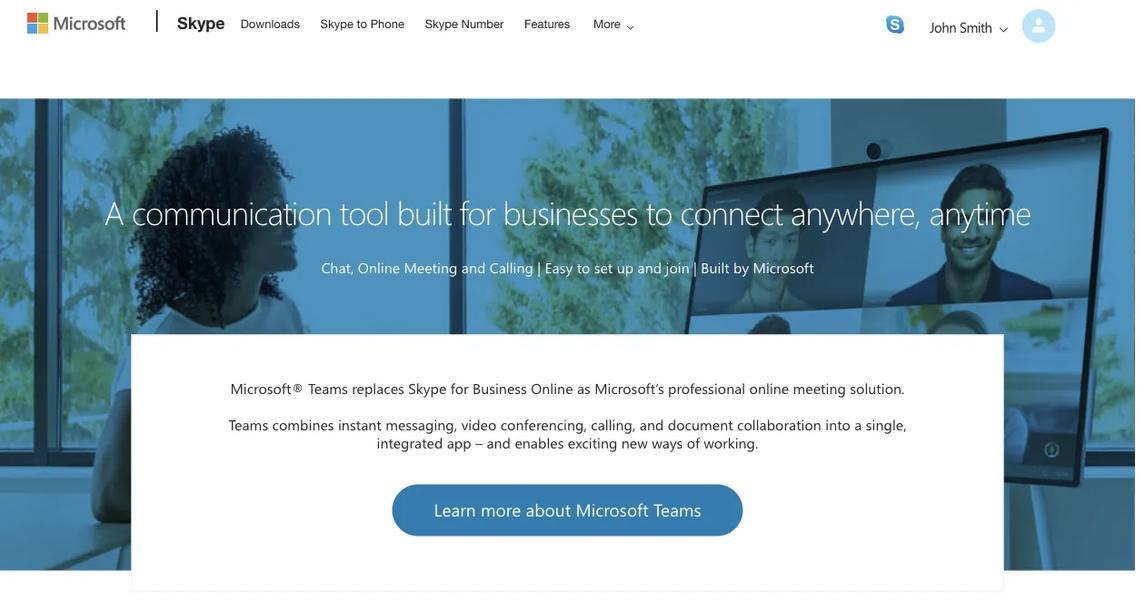 Task type: describe. For each thing, give the bounding box(es) containing it.
arrow down image
[[993, 19, 1015, 41]]

anywhere,
[[791, 190, 921, 234]]

1 horizontal spatial teams
[[308, 379, 348, 398]]

tool
[[340, 190, 389, 234]]

2 | from the left
[[694, 257, 697, 277]]

learn more about microsoft teams link
[[392, 485, 743, 537]]

learn more about microsoft teams
[[434, 498, 702, 521]]

messaging,
[[386, 415, 458, 435]]

and right the calling,
[[640, 415, 664, 435]]

avatar image
[[1022, 9, 1056, 43]]

john smith menu bar
[[57, 0, 1079, 99]]

instant
[[338, 415, 382, 435]]

calling
[[490, 257, 534, 277]]

document
[[668, 415, 733, 435]]

chat,
[[321, 257, 354, 277]]

about
[[526, 498, 571, 521]]

microsoft®
[[230, 379, 304, 398]]

built
[[701, 257, 730, 277]]

calling,
[[591, 415, 636, 435]]

single,
[[866, 415, 907, 435]]

and left "calling"
[[462, 257, 486, 277]]

2 vertical spatial to
[[577, 257, 590, 277]]

and right –
[[487, 433, 511, 453]]

skype to phone
[[321, 16, 405, 30]]

a communication tool built for businesses to connect anywhere, anytime
[[104, 190, 1031, 234]]

chat, online meeting and calling | easy to set up and join | built by microsoft
[[321, 257, 814, 277]]

more
[[594, 16, 621, 30]]

skype to phone link
[[312, 1, 413, 45]]

phone
[[371, 16, 405, 30]]

skype number link
[[417, 1, 512, 45]]

 link
[[887, 15, 905, 34]]

john smith link
[[916, 3, 1056, 52]]

skype for skype
[[177, 13, 225, 32]]

for for skype
[[451, 379, 469, 398]]

conferencing,
[[501, 415, 587, 435]]

0 horizontal spatial online
[[358, 257, 400, 277]]

by
[[734, 257, 749, 277]]

1 horizontal spatial microsoft
[[753, 257, 814, 277]]

as
[[577, 379, 591, 398]]

meeting
[[793, 379, 846, 398]]

john
[[930, 18, 957, 36]]

enables
[[515, 433, 564, 453]]

working.
[[704, 433, 759, 453]]

more button
[[582, 1, 649, 46]]

of
[[687, 433, 700, 453]]



Task type: vqa. For each thing, say whether or not it's contained in the screenshot.
Microsoft® Teams replaces Skype for Business Online as Microsoft's professional online meeting solution.
yes



Task type: locate. For each thing, give the bounding box(es) containing it.
online
[[750, 379, 789, 398]]

combines
[[272, 415, 334, 435]]

skype for skype number
[[425, 16, 458, 30]]

teams down microsoft®
[[229, 415, 268, 435]]

–
[[476, 433, 483, 453]]

skype link
[[168, 1, 231, 50]]

teams down ways on the right
[[654, 498, 702, 521]]

for for built
[[460, 190, 495, 234]]

0 horizontal spatial to
[[357, 16, 367, 30]]

to inside skype to phone link
[[357, 16, 367, 30]]

| left the easy
[[538, 257, 541, 277]]

business
[[473, 379, 527, 398]]

microsoft right about
[[576, 498, 649, 521]]

1 horizontal spatial to
[[577, 257, 590, 277]]

| right join
[[694, 257, 697, 277]]

skype left phone in the left top of the page
[[321, 16, 354, 30]]

exciting
[[568, 433, 618, 453]]

new
[[622, 433, 648, 453]]

1 vertical spatial teams
[[229, 415, 268, 435]]

john smith
[[930, 18, 992, 36]]

|
[[538, 257, 541, 277], [694, 257, 697, 277]]

skype inside 'link'
[[425, 16, 458, 30]]

1 horizontal spatial |
[[694, 257, 697, 277]]

integrated app
[[377, 433, 472, 453]]

communication
[[132, 190, 332, 234]]

for right built
[[460, 190, 495, 234]]

join
[[666, 257, 690, 277]]

a
[[104, 190, 124, 234]]

a
[[855, 415, 862, 435]]

number
[[462, 16, 504, 30]]

connect
[[680, 190, 783, 234]]

to left phone in the left top of the page
[[357, 16, 367, 30]]

online
[[358, 257, 400, 277], [531, 379, 573, 398]]

microsoft right by
[[753, 257, 814, 277]]

microsoft
[[753, 257, 814, 277], [576, 498, 649, 521]]

for left the business
[[451, 379, 469, 398]]

1 vertical spatial to
[[646, 190, 672, 234]]

up
[[617, 257, 634, 277]]

more
[[481, 498, 521, 521]]

online right chat,
[[358, 257, 400, 277]]

0 vertical spatial online
[[358, 257, 400, 277]]

0 horizontal spatial |
[[538, 257, 541, 277]]

skype left downloads "link" on the top
[[177, 13, 225, 32]]

collaboration
[[737, 415, 822, 435]]

replaces
[[352, 379, 405, 398]]

1 | from the left
[[538, 257, 541, 277]]

built
[[397, 190, 452, 234]]

0 vertical spatial microsoft
[[753, 257, 814, 277]]

0 vertical spatial for
[[460, 190, 495, 234]]

0 horizontal spatial microsoft
[[576, 498, 649, 521]]

to
[[357, 16, 367, 30], [646, 190, 672, 234], [577, 257, 590, 277]]

0 vertical spatial teams
[[308, 379, 348, 398]]

professional
[[668, 379, 746, 398]]

2 vertical spatial teams
[[654, 498, 702, 521]]

microsoft image
[[27, 13, 125, 34]]

features link
[[516, 1, 579, 45]]

to left set
[[577, 257, 590, 277]]

skype for skype to phone
[[321, 16, 354, 30]]

microsoft® teams replaces skype for business online as microsoft's professional online meeting solution.
[[230, 379, 905, 398]]

smith
[[960, 18, 992, 36]]

downloads link
[[232, 1, 308, 45]]

skype up messaging,
[[408, 379, 447, 398]]

skype
[[177, 13, 225, 32], [321, 16, 354, 30], [425, 16, 458, 30], [408, 379, 447, 398]]

ways
[[652, 433, 683, 453]]

and
[[462, 257, 486, 277], [638, 257, 662, 277], [640, 415, 664, 435], [487, 433, 511, 453]]

set
[[594, 257, 613, 277]]

teams inside teams combines instant messaging, video conferencing, calling, and document collaboration into a single, integrated app – and enables exciting new ways of working.
[[229, 415, 268, 435]]

meeting
[[404, 257, 458, 277]]

easy
[[545, 257, 573, 277]]

0 vertical spatial to
[[357, 16, 367, 30]]

into
[[826, 415, 851, 435]]

solution.
[[850, 379, 905, 398]]

for
[[460, 190, 495, 234], [451, 379, 469, 398]]

businesses
[[503, 190, 638, 234]]

1 vertical spatial online
[[531, 379, 573, 398]]

skype left number in the top left of the page
[[425, 16, 458, 30]]

downloads
[[241, 16, 300, 30]]

features
[[525, 16, 570, 30]]

1 vertical spatial for
[[451, 379, 469, 398]]

teams combines instant messaging, video conferencing, calling, and document collaboration into a single, integrated app – and enables exciting new ways of working.
[[229, 415, 907, 453]]

skype number
[[425, 16, 504, 30]]

anytime
[[929, 190, 1031, 234]]

2 horizontal spatial to
[[646, 190, 672, 234]]

1 horizontal spatial online
[[531, 379, 573, 398]]

teams up combines
[[308, 379, 348, 398]]

2 horizontal spatial teams
[[654, 498, 702, 521]]

0 horizontal spatial teams
[[229, 415, 268, 435]]

to up join
[[646, 190, 672, 234]]

microsoft's
[[595, 379, 664, 398]]

and right up
[[638, 257, 662, 277]]

1 vertical spatial microsoft
[[576, 498, 649, 521]]

video
[[462, 415, 497, 435]]

teams
[[308, 379, 348, 398], [229, 415, 268, 435], [654, 498, 702, 521]]

online left as
[[531, 379, 573, 398]]

learn
[[434, 498, 476, 521]]



